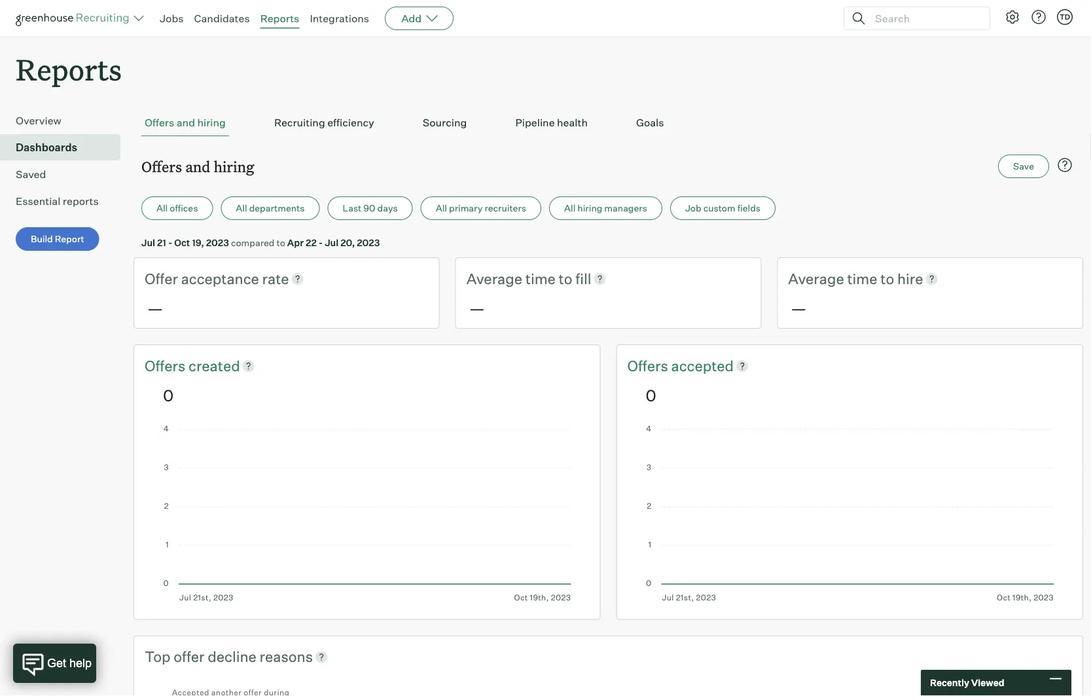 Task type: describe. For each thing, give the bounding box(es) containing it.
efficiency
[[328, 116, 375, 129]]

reports link
[[260, 12, 300, 25]]

recently
[[931, 677, 970, 689]]

decline
[[208, 648, 257, 666]]

— for fill
[[469, 298, 485, 318]]

sourcing
[[423, 116, 467, 129]]

1 - from the left
[[168, 237, 172, 248]]

faq image
[[1058, 157, 1074, 173]]

accepted link
[[672, 356, 734, 376]]

average time to for fill
[[467, 270, 576, 288]]

1 2023 from the left
[[206, 237, 229, 248]]

all primary recruiters
[[436, 203, 527, 214]]

19,
[[192, 237, 204, 248]]

viewed
[[972, 677, 1005, 689]]

jobs link
[[160, 12, 184, 25]]

oct
[[174, 237, 190, 248]]

dashboards link
[[16, 140, 115, 155]]

last 90 days
[[343, 203, 398, 214]]

90
[[364, 203, 376, 214]]

average for fill
[[467, 270, 523, 288]]

all departments
[[236, 203, 305, 214]]

all primary recruiters button
[[421, 197, 542, 220]]

last 90 days button
[[328, 197, 413, 220]]

all for all primary recruiters
[[436, 203, 447, 214]]

last
[[343, 203, 362, 214]]

sourcing button
[[420, 110, 471, 136]]

time for fill
[[526, 270, 556, 288]]

job custom fields button
[[671, 197, 776, 220]]

essential reports
[[16, 195, 99, 208]]

days
[[378, 203, 398, 214]]

all hiring managers
[[565, 203, 648, 214]]

build report button
[[16, 227, 99, 251]]

20,
[[341, 237, 355, 248]]

time for hire
[[848, 270, 878, 288]]

xychart image for accepted
[[646, 426, 1055, 603]]

reports
[[63, 195, 99, 208]]

to for hire
[[881, 270, 895, 288]]

all offices button
[[141, 197, 213, 220]]

fields
[[738, 203, 761, 214]]

rate
[[262, 270, 289, 288]]

all offices
[[157, 203, 198, 214]]

0 horizontal spatial reports
[[16, 50, 122, 88]]

managers
[[605, 203, 648, 214]]

overview
[[16, 114, 61, 127]]

all for all hiring managers
[[565, 203, 576, 214]]

candidates
[[194, 12, 250, 25]]

2 jul from the left
[[325, 237, 339, 248]]

and inside button
[[177, 116, 195, 129]]

all for all departments
[[236, 203, 247, 214]]

2 2023 from the left
[[357, 237, 380, 248]]

offers and hiring button
[[141, 110, 229, 136]]

integrations
[[310, 12, 370, 25]]

pipeline health
[[516, 116, 588, 129]]

report
[[55, 233, 84, 245]]

all departments button
[[221, 197, 320, 220]]

td button
[[1055, 7, 1076, 28]]

dashboards
[[16, 141, 77, 154]]

jul 21 - oct 19, 2023 compared to apr 22 - jul 20, 2023
[[141, 237, 380, 248]]

candidates link
[[194, 12, 250, 25]]

22
[[306, 237, 317, 248]]

greenhouse recruiting image
[[16, 10, 134, 26]]

custom
[[704, 203, 736, 214]]



Task type: vqa. For each thing, say whether or not it's contained in the screenshot.
the left Average
yes



Task type: locate. For each thing, give the bounding box(es) containing it.
2023
[[206, 237, 229, 248], [357, 237, 380, 248]]

1 offers link from the left
[[145, 356, 189, 376]]

offer
[[145, 270, 178, 288]]

average for hire
[[789, 270, 845, 288]]

recently viewed
[[931, 677, 1005, 689]]

build report
[[31, 233, 84, 245]]

offers and hiring inside button
[[145, 116, 226, 129]]

average time to
[[467, 270, 576, 288], [789, 270, 898, 288]]

hiring
[[197, 116, 226, 129], [214, 157, 255, 176], [578, 203, 603, 214]]

td button
[[1058, 9, 1074, 25]]

1 average from the left
[[467, 270, 523, 288]]

hiring inside 'button'
[[578, 203, 603, 214]]

all left managers
[[565, 203, 576, 214]]

0 for accepted
[[646, 385, 657, 405]]

jul left 21
[[141, 237, 155, 248]]

0 horizontal spatial to
[[277, 237, 285, 248]]

2023 right 20,
[[357, 237, 380, 248]]

1 vertical spatial and
[[185, 157, 210, 176]]

pipeline
[[516, 116, 555, 129]]

0 horizontal spatial offers link
[[145, 356, 189, 376]]

0 vertical spatial hiring
[[197, 116, 226, 129]]

1 0 from the left
[[163, 385, 174, 405]]

1 horizontal spatial jul
[[325, 237, 339, 248]]

offers inside button
[[145, 116, 174, 129]]

all inside 'all departments' button
[[236, 203, 247, 214]]

build
[[31, 233, 53, 245]]

all inside all hiring managers 'button'
[[565, 203, 576, 214]]

Search text field
[[873, 9, 979, 28]]

1 — from the left
[[147, 298, 163, 318]]

2 offers link from the left
[[628, 356, 672, 376]]

pipeline health button
[[513, 110, 591, 136]]

2 - from the left
[[319, 237, 323, 248]]

saved
[[16, 168, 46, 181]]

0 horizontal spatial jul
[[141, 237, 155, 248]]

recruiting efficiency button
[[271, 110, 378, 136]]

1 horizontal spatial to
[[559, 270, 573, 288]]

all for all offices
[[157, 203, 168, 214]]

0 vertical spatial reports
[[260, 12, 300, 25]]

1 horizontal spatial time
[[848, 270, 878, 288]]

0 horizontal spatial time
[[526, 270, 556, 288]]

to
[[277, 237, 285, 248], [559, 270, 573, 288], [881, 270, 895, 288]]

apr
[[287, 237, 304, 248]]

1 time from the left
[[526, 270, 556, 288]]

2 vertical spatial hiring
[[578, 203, 603, 214]]

and
[[177, 116, 195, 129], [185, 157, 210, 176]]

job
[[686, 203, 702, 214]]

1 jul from the left
[[141, 237, 155, 248]]

0 horizontal spatial -
[[168, 237, 172, 248]]

reports right candidates link
[[260, 12, 300, 25]]

0 horizontal spatial 0
[[163, 385, 174, 405]]

to left apr
[[277, 237, 285, 248]]

1 vertical spatial reports
[[16, 50, 122, 88]]

0 horizontal spatial —
[[147, 298, 163, 318]]

average time to for hire
[[789, 270, 898, 288]]

1 vertical spatial hiring
[[214, 157, 255, 176]]

1 horizontal spatial offers link
[[628, 356, 672, 376]]

1 horizontal spatial 2023
[[357, 237, 380, 248]]

recruiting
[[274, 116, 325, 129]]

offer acceptance
[[145, 270, 262, 288]]

0 horizontal spatial average
[[467, 270, 523, 288]]

jul left 20,
[[325, 237, 339, 248]]

job custom fields
[[686, 203, 761, 214]]

2 average time to from the left
[[789, 270, 898, 288]]

- right 21
[[168, 237, 172, 248]]

time
[[526, 270, 556, 288], [848, 270, 878, 288]]

-
[[168, 237, 172, 248], [319, 237, 323, 248]]

offers link
[[145, 356, 189, 376], [628, 356, 672, 376]]

to for fill
[[559, 270, 573, 288]]

integrations link
[[310, 12, 370, 25]]

top offer decline
[[145, 648, 260, 666]]

acceptance
[[181, 270, 259, 288]]

1 horizontal spatial reports
[[260, 12, 300, 25]]

tab list containing offers and hiring
[[141, 110, 1076, 136]]

add button
[[385, 7, 454, 30]]

offices
[[170, 203, 198, 214]]

4 all from the left
[[565, 203, 576, 214]]

tab list
[[141, 110, 1076, 136]]

0 horizontal spatial average time to
[[467, 270, 576, 288]]

offer
[[174, 648, 205, 666]]

all left departments
[[236, 203, 247, 214]]

—
[[147, 298, 163, 318], [469, 298, 485, 318], [792, 298, 807, 318]]

all left the primary at the top left of the page
[[436, 203, 447, 214]]

2 average from the left
[[789, 270, 845, 288]]

recruiting efficiency
[[274, 116, 375, 129]]

reports
[[260, 12, 300, 25], [16, 50, 122, 88]]

offers
[[145, 116, 174, 129], [141, 157, 182, 176], [145, 357, 189, 375], [628, 357, 672, 375]]

1 horizontal spatial average
[[789, 270, 845, 288]]

1 all from the left
[[157, 203, 168, 214]]

time left hire
[[848, 270, 878, 288]]

3 all from the left
[[436, 203, 447, 214]]

created
[[189, 357, 240, 375]]

xychart image for created
[[163, 426, 572, 603]]

all inside all offices button
[[157, 203, 168, 214]]

overview link
[[16, 113, 115, 129]]

all inside "all primary recruiters" button
[[436, 203, 447, 214]]

xychart image
[[163, 426, 572, 603], [646, 426, 1055, 603], [163, 679, 1055, 696]]

offers link for accepted
[[628, 356, 672, 376]]

essential reports link
[[16, 193, 115, 209]]

3 — from the left
[[792, 298, 807, 318]]

health
[[557, 116, 588, 129]]

td
[[1060, 12, 1071, 21]]

all hiring managers button
[[550, 197, 663, 220]]

configure image
[[1005, 9, 1021, 25]]

1 horizontal spatial -
[[319, 237, 323, 248]]

essential
[[16, 195, 60, 208]]

jobs
[[160, 12, 184, 25]]

0 vertical spatial offers and hiring
[[145, 116, 226, 129]]

1 horizontal spatial average time to
[[789, 270, 898, 288]]

goals button
[[633, 110, 668, 136]]

2 horizontal spatial to
[[881, 270, 895, 288]]

all
[[157, 203, 168, 214], [236, 203, 247, 214], [436, 203, 447, 214], [565, 203, 576, 214]]

- right 22
[[319, 237, 323, 248]]

average
[[467, 270, 523, 288], [789, 270, 845, 288]]

1 average time to from the left
[[467, 270, 576, 288]]

top
[[145, 648, 171, 666]]

1 horizontal spatial 0
[[646, 385, 657, 405]]

save
[[1014, 161, 1035, 172]]

all left the offices
[[157, 203, 168, 214]]

0 for created
[[163, 385, 174, 405]]

offers link for created
[[145, 356, 189, 376]]

primary
[[449, 203, 483, 214]]

21
[[157, 237, 166, 248]]

accepted
[[672, 357, 734, 375]]

created link
[[189, 356, 240, 376]]

reasons
[[260, 648, 313, 666]]

1 horizontal spatial —
[[469, 298, 485, 318]]

saved link
[[16, 167, 115, 182]]

2 — from the left
[[469, 298, 485, 318]]

hire
[[898, 270, 924, 288]]

save button
[[999, 155, 1050, 178]]

to left hire
[[881, 270, 895, 288]]

2 all from the left
[[236, 203, 247, 214]]

fill
[[576, 270, 592, 288]]

time left fill
[[526, 270, 556, 288]]

departments
[[249, 203, 305, 214]]

2 0 from the left
[[646, 385, 657, 405]]

2 time from the left
[[848, 270, 878, 288]]

1 vertical spatial offers and hiring
[[141, 157, 255, 176]]

offers and hiring
[[145, 116, 226, 129], [141, 157, 255, 176]]

to left fill
[[559, 270, 573, 288]]

add
[[402, 12, 422, 25]]

0 horizontal spatial 2023
[[206, 237, 229, 248]]

recruiters
[[485, 203, 527, 214]]

hiring inside button
[[197, 116, 226, 129]]

jul
[[141, 237, 155, 248], [325, 237, 339, 248]]

2023 right 19,
[[206, 237, 229, 248]]

0
[[163, 385, 174, 405], [646, 385, 657, 405]]

goals
[[637, 116, 665, 129]]

compared
[[231, 237, 275, 248]]

reports down greenhouse recruiting image
[[16, 50, 122, 88]]

0 vertical spatial and
[[177, 116, 195, 129]]

— for hire
[[792, 298, 807, 318]]

2 horizontal spatial —
[[792, 298, 807, 318]]



